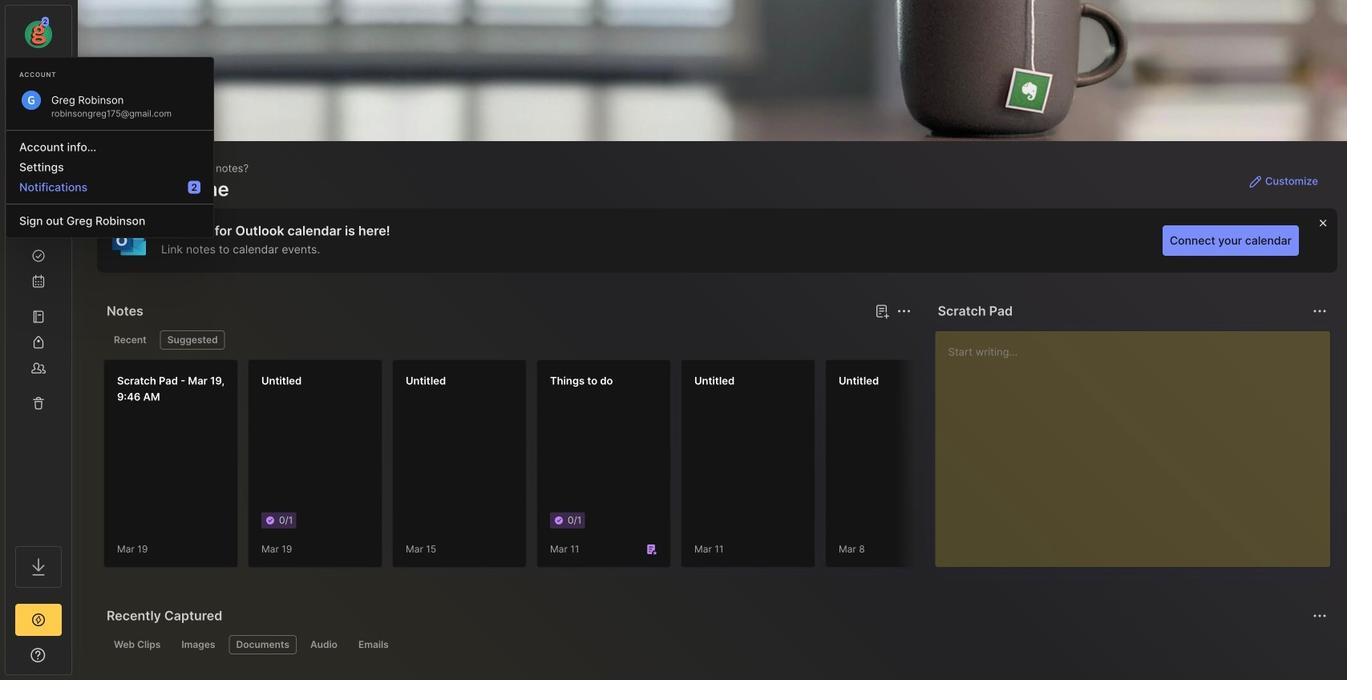 Task type: vqa. For each thing, say whether or not it's contained in the screenshot.
More actions field to the right
yes



Task type: locate. For each thing, give the bounding box(es) containing it.
1 horizontal spatial more actions field
[[1309, 300, 1332, 322]]

tab
[[107, 330, 154, 350], [160, 330, 225, 350], [107, 635, 168, 655], [174, 635, 223, 655], [229, 635, 297, 655], [303, 635, 345, 655], [351, 635, 396, 655]]

0 horizontal spatial more actions field
[[893, 300, 916, 322]]

1 vertical spatial tab list
[[107, 635, 1325, 655]]

Account field
[[6, 15, 71, 51]]

tab list
[[107, 330, 909, 350], [107, 635, 1325, 655]]

edit search image
[[29, 79, 48, 99]]

2 more actions field from the left
[[1309, 300, 1332, 322]]

tree
[[6, 156, 71, 532]]

home image
[[30, 171, 47, 187]]

WHAT'S NEW field
[[6, 642, 71, 668]]

1 more actions field from the left
[[893, 300, 916, 322]]

dropdown list menu
[[6, 124, 213, 231]]

1 horizontal spatial more actions image
[[1311, 302, 1330, 321]]

row group
[[103, 359, 1348, 578]]

1 tab list from the top
[[107, 330, 909, 350]]

more actions image
[[895, 302, 914, 321], [1311, 302, 1330, 321]]

More actions field
[[893, 300, 916, 322], [1309, 300, 1332, 322]]

0 vertical spatial tab list
[[107, 330, 909, 350]]

0 horizontal spatial more actions image
[[895, 302, 914, 321]]

click to expand image
[[70, 651, 82, 670]]

1 more actions image from the left
[[895, 302, 914, 321]]



Task type: describe. For each thing, give the bounding box(es) containing it.
main element
[[0, 0, 77, 680]]

Start writing… text field
[[949, 331, 1330, 554]]

2 tab list from the top
[[107, 635, 1325, 655]]

upgrade image
[[29, 610, 48, 630]]

2 more actions image from the left
[[1311, 302, 1330, 321]]

tree inside main element
[[6, 156, 71, 532]]



